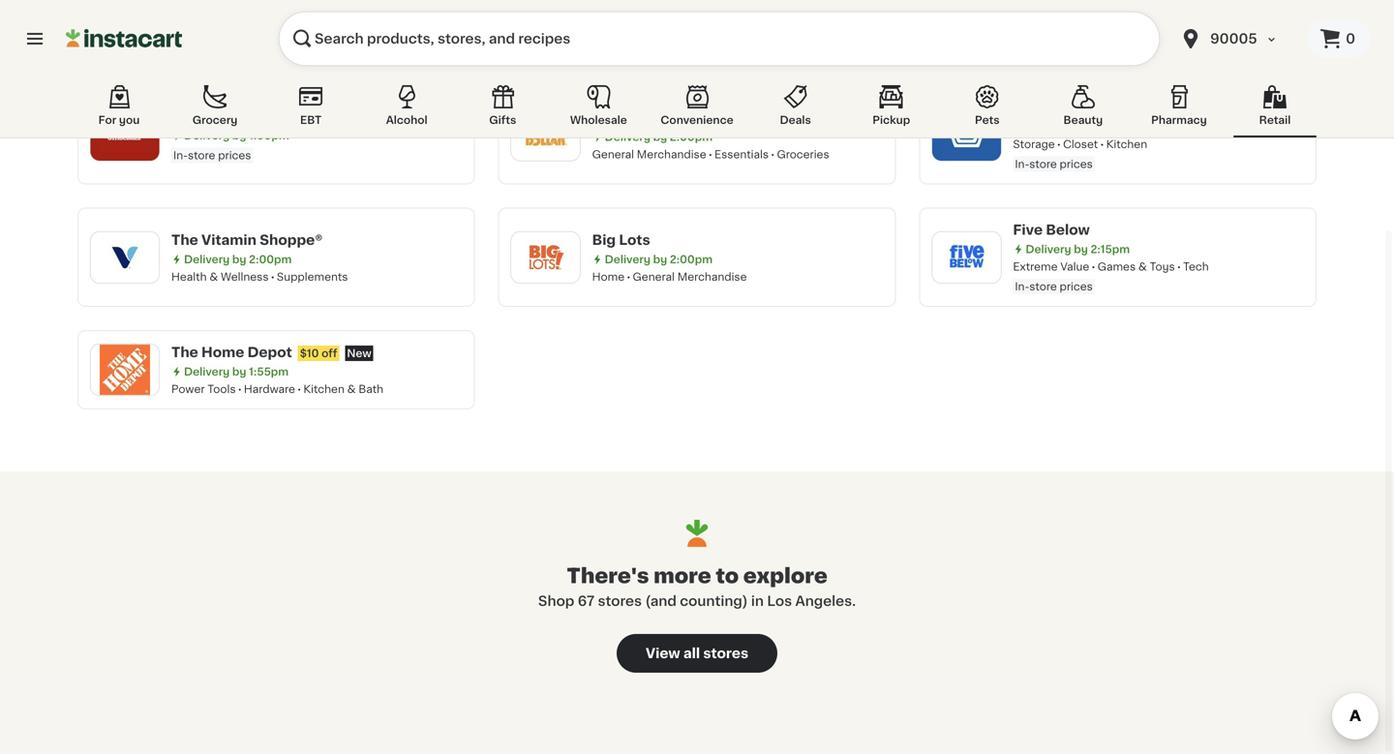 Task type: vqa. For each thing, say whether or not it's contained in the screenshot.
Power
yes



Task type: locate. For each thing, give the bounding box(es) containing it.
delivery by 2:00pm up wellness
[[184, 254, 292, 265]]

delivery by 2:00pm for big lots
[[605, 254, 713, 265]]

delivery for extreme value
[[1026, 244, 1072, 255]]

delivery for general merchandise
[[605, 131, 651, 142]]

2 90005 button from the left
[[1180, 12, 1296, 66]]

1 vertical spatial grocery
[[193, 115, 238, 125]]

0 horizontal spatial off
[[322, 348, 337, 359]]

home down big
[[592, 271, 625, 282]]

0 horizontal spatial grocery
[[193, 115, 238, 125]]

2 horizontal spatial off
[[716, 113, 732, 124]]

store
[[188, 150, 215, 161], [1030, 159, 1058, 170], [1030, 281, 1058, 292]]

2:00pm down convenience
[[670, 131, 713, 142]]

general down 'lots'
[[633, 271, 675, 282]]

ebt
[[300, 115, 322, 125]]

in- down the extreme
[[1015, 281, 1030, 292]]

1 90005 button from the left
[[1168, 12, 1308, 66]]

1 vertical spatial essentials
[[779, 113, 835, 124]]

delivery by 2:00pm up home general merchandise
[[605, 254, 713, 265]]

by down dollar
[[653, 131, 668, 142]]

1 horizontal spatial office
[[286, 26, 320, 37]]

by
[[232, 9, 247, 20], [1074, 122, 1089, 132], [232, 130, 247, 141], [653, 131, 668, 142], [1074, 244, 1089, 255], [232, 254, 247, 265], [653, 254, 668, 265], [232, 367, 247, 377]]

2:00pm
[[670, 131, 713, 142], [249, 254, 292, 265], [670, 254, 713, 265]]

by up wellness
[[232, 254, 247, 265]]

home inside 'delivery by 3:00pm electronics home & office'
[[240, 26, 272, 37]]

the home depot $10 off new
[[171, 346, 372, 359]]

dollar
[[643, 111, 686, 124]]

90005
[[1211, 32, 1258, 46]]

kitchen down store at the top right of the page
[[1107, 139, 1148, 150]]

stores inside view all stores button
[[704, 647, 749, 661]]

store
[[1118, 101, 1157, 114]]

ebt button
[[269, 81, 353, 138]]

0 horizontal spatial stores
[[598, 595, 642, 608]]

1 horizontal spatial stores
[[704, 647, 749, 661]]

essentials up pharmacy button
[[1136, 16, 1190, 27]]

below
[[1046, 223, 1090, 237]]

depot up 1:55pm
[[248, 346, 292, 359]]

2:00pm up home general merchandise
[[670, 254, 713, 265]]

by left 1:50pm
[[232, 130, 247, 141]]

0
[[1346, 32, 1356, 46]]

0 vertical spatial office
[[286, 26, 320, 37]]

prices
[[218, 150, 251, 161], [1060, 159, 1093, 170], [1060, 281, 1093, 292]]

essentials down holiday at top right
[[715, 149, 769, 160]]

off
[[373, 112, 389, 123], [716, 113, 732, 124], [322, 348, 337, 359]]

2:15pm up games
[[1091, 244, 1131, 255]]

$10 up power tools hardware kitchen & bath
[[300, 348, 319, 359]]

hardware
[[244, 384, 295, 395]]

office down 3:00pm
[[286, 26, 320, 37]]

67
[[578, 595, 595, 608]]

off inside the home depot $10 off new
[[322, 348, 337, 359]]

depot
[[220, 109, 265, 123], [248, 346, 292, 359]]

$10 up general merchandise essentials groceries
[[694, 113, 713, 124]]

delivery down big lots
[[605, 254, 651, 265]]

officemax
[[268, 109, 344, 123]]

2 vertical spatial the
[[171, 346, 198, 359]]

for
[[98, 115, 116, 125]]

pets
[[975, 115, 1000, 125]]

$10 inside the office depot officemax $10 off
[[351, 112, 370, 123]]

1 horizontal spatial off
[[373, 112, 389, 123]]

five below logo image
[[942, 232, 992, 283]]

delivery up electronics
[[184, 9, 230, 20]]

by up value at the top
[[1074, 244, 1089, 255]]

1 vertical spatial merchandise
[[678, 271, 747, 282]]

1 horizontal spatial kitchen
[[1107, 139, 1148, 150]]

office inside 'delivery by 3:00pm electronics home & office'
[[286, 26, 320, 37]]

delivery for power tools
[[184, 367, 230, 377]]

by up tools
[[232, 367, 247, 377]]

by left 3:00pm
[[232, 9, 247, 20]]

beauty
[[1064, 115, 1103, 125]]

shop categories tab list
[[77, 81, 1317, 138]]

store down delivery by 1:50pm
[[188, 150, 215, 161]]

the up health
[[171, 233, 198, 247]]

angeles.
[[796, 595, 856, 608]]

&
[[275, 26, 283, 37], [1139, 262, 1148, 272], [210, 271, 218, 282], [347, 384, 356, 395]]

delivery down family
[[605, 131, 651, 142]]

delivery inside the container store delivery by 2:15pm storage closet kitchen in-store prices
[[1026, 122, 1072, 132]]

1 vertical spatial home
[[592, 271, 625, 282]]

1 vertical spatial 2:15pm
[[1091, 244, 1131, 255]]

lots
[[619, 233, 651, 247]]

grocery up 90005
[[1198, 16, 1242, 27]]

home down 3:00pm
[[240, 26, 272, 37]]

delivery up health
[[184, 254, 230, 265]]

off left holiday at top right
[[716, 113, 732, 124]]

0 vertical spatial kitchen
[[1107, 139, 1148, 150]]

five below
[[1014, 223, 1090, 237]]

there's
[[567, 566, 649, 586]]

delivery for in-store prices
[[184, 130, 230, 141]]

1 vertical spatial stores
[[704, 647, 749, 661]]

$10 left alcohol
[[351, 112, 370, 123]]

2 horizontal spatial $10
[[694, 113, 713, 124]]

tools
[[208, 384, 236, 395]]

1 2:15pm from the top
[[1091, 122, 1131, 132]]

grocery inside button
[[193, 115, 238, 125]]

essentials up groceries
[[779, 113, 835, 124]]

the
[[1014, 101, 1040, 114], [171, 233, 198, 247], [171, 346, 198, 359]]

off right ebt
[[373, 112, 389, 123]]

value
[[1061, 262, 1090, 272]]

big lots logo image
[[521, 232, 571, 283]]

1 vertical spatial the
[[171, 233, 198, 247]]

2:00pm up health & wellness supplements
[[249, 254, 292, 265]]

delivery by 3:00pm electronics home & office
[[171, 9, 320, 37]]

& down 3:00pm
[[275, 26, 283, 37]]

the up power
[[171, 346, 198, 359]]

1 horizontal spatial essentials
[[779, 113, 835, 124]]

2 horizontal spatial essentials
[[1136, 16, 1190, 27]]

games
[[1098, 262, 1136, 272]]

None search field
[[279, 12, 1161, 66]]

& left toys
[[1139, 262, 1148, 272]]

store down storage
[[1030, 159, 1058, 170]]

0 vertical spatial depot
[[220, 109, 265, 123]]

los
[[768, 595, 792, 608]]

0 horizontal spatial $10
[[300, 348, 319, 359]]

essentials grocery
[[1136, 16, 1242, 27]]

all
[[684, 647, 700, 661]]

delivery up tools
[[184, 367, 230, 377]]

wellness
[[221, 271, 269, 282]]

home up the delivery by 1:55pm
[[202, 346, 244, 359]]

the home depot logo image
[[100, 345, 150, 395]]

by up closet
[[1074, 122, 1089, 132]]

essentials
[[1136, 16, 1190, 27], [779, 113, 835, 124], [715, 149, 769, 160]]

the container store logo image
[[942, 110, 992, 160]]

1 horizontal spatial $10
[[351, 112, 370, 123]]

off inside the office depot officemax $10 off
[[373, 112, 389, 123]]

in- down storage
[[1015, 159, 1030, 170]]

office up in-store prices
[[171, 109, 217, 123]]

the inside the container store delivery by 2:15pm storage closet kitchen in-store prices
[[1014, 101, 1040, 114]]

prices down delivery by 1:50pm
[[218, 150, 251, 161]]

wholesale button
[[557, 81, 641, 138]]

in-store prices
[[173, 150, 251, 161]]

delivery up storage
[[1026, 122, 1072, 132]]

office depot officemax $10 off
[[171, 109, 389, 123]]

2:15pm down store at the top right of the page
[[1091, 122, 1131, 132]]

depot up delivery by 1:50pm
[[220, 109, 265, 123]]

prices inside 'extreme value games & toys tech in-store prices'
[[1060, 281, 1093, 292]]

instacart image
[[66, 27, 182, 50]]

grocery up delivery by 1:50pm
[[193, 115, 238, 125]]

0 vertical spatial home
[[240, 26, 272, 37]]

new
[[347, 348, 372, 359]]

1 vertical spatial general
[[633, 271, 675, 282]]

stores right all
[[704, 647, 749, 661]]

family
[[592, 111, 640, 124]]

stores down there's
[[598, 595, 642, 608]]

by inside the container store delivery by 2:15pm storage closet kitchen in-store prices
[[1074, 122, 1089, 132]]

off inside family dollar $10 off holiday essentials
[[716, 113, 732, 124]]

holiday
[[734, 113, 777, 124]]

0 horizontal spatial essentials
[[715, 149, 769, 160]]

for you
[[98, 115, 140, 125]]

pickup
[[873, 115, 911, 125]]

extreme value games & toys tech in-store prices
[[1014, 262, 1210, 292]]

delivery by 2:00pm
[[605, 131, 713, 142], [184, 254, 292, 265], [605, 254, 713, 265]]

kitchen left bath at the bottom of the page
[[304, 384, 345, 395]]

delivery inside 'delivery by 3:00pm electronics home & office'
[[184, 9, 230, 20]]

store down the extreme
[[1030, 281, 1058, 292]]

prices down closet
[[1060, 159, 1093, 170]]

for you button
[[77, 81, 161, 138]]

view all stores
[[646, 647, 749, 661]]

health & wellness supplements
[[171, 271, 348, 282]]

0 vertical spatial stores
[[598, 595, 642, 608]]

there's more to explore shop 67 stores (and counting) in los angeles.
[[538, 566, 856, 608]]

office depot officemax logo image
[[100, 110, 150, 160]]

2:00pm for big lots
[[670, 254, 713, 265]]

prices down value at the top
[[1060, 281, 1093, 292]]

1 vertical spatial office
[[171, 109, 217, 123]]

0 button
[[1308, 19, 1372, 58]]

0 vertical spatial 2:15pm
[[1091, 122, 1131, 132]]

3:00pm
[[249, 9, 292, 20]]

stores
[[598, 595, 642, 608], [704, 647, 749, 661]]

$10
[[351, 112, 370, 123], [694, 113, 713, 124], [300, 348, 319, 359]]

1 horizontal spatial grocery
[[1198, 16, 1242, 27]]

by up home general merchandise
[[653, 254, 668, 265]]

kitchen inside the container store delivery by 2:15pm storage closet kitchen in-store prices
[[1107, 139, 1148, 150]]

0 vertical spatial the
[[1014, 101, 1040, 114]]

delivery
[[184, 9, 230, 20], [1026, 122, 1072, 132], [184, 130, 230, 141], [605, 131, 651, 142], [1026, 244, 1072, 255], [184, 254, 230, 265], [605, 254, 651, 265], [184, 367, 230, 377]]

grocery
[[1198, 16, 1242, 27], [193, 115, 238, 125]]

90005 button
[[1168, 12, 1308, 66], [1180, 12, 1296, 66]]

toys
[[1150, 262, 1176, 272]]

1 vertical spatial kitchen
[[304, 384, 345, 395]]

delivery up in-store prices
[[184, 130, 230, 141]]

merchandise
[[637, 149, 707, 160], [678, 271, 747, 282]]

delivery down the five below
[[1026, 244, 1072, 255]]

$10 inside the home depot $10 off new
[[300, 348, 319, 359]]

container
[[1044, 101, 1115, 114]]

off left new
[[322, 348, 337, 359]]

0 vertical spatial grocery
[[1198, 16, 1242, 27]]

the up storage
[[1014, 101, 1040, 114]]

& right health
[[210, 271, 218, 282]]

kitchen
[[1107, 139, 1148, 150], [304, 384, 345, 395]]

general down family
[[592, 149, 634, 160]]



Task type: describe. For each thing, give the bounding box(es) containing it.
2:15pm inside the container store delivery by 2:15pm storage closet kitchen in-store prices
[[1091, 122, 1131, 132]]

by for home
[[653, 254, 668, 265]]

the vitamin shoppe®
[[171, 233, 323, 247]]

the for the vitamin shoppe®
[[171, 233, 198, 247]]

the vitamin shoppe® logo image
[[100, 232, 150, 283]]

five
[[1014, 223, 1043, 237]]

the for the container store delivery by 2:15pm storage closet kitchen in-store prices
[[1014, 101, 1040, 114]]

& inside 'delivery by 3:00pm electronics home & office'
[[275, 26, 283, 37]]

2 vertical spatial home
[[202, 346, 244, 359]]

family dollar $10 off holiday essentials
[[592, 111, 835, 124]]

power tools hardware kitchen & bath
[[171, 384, 384, 395]]

by for extreme value
[[1074, 244, 1089, 255]]

counting)
[[680, 595, 748, 608]]

2:00pm for the vitamin shoppe®
[[249, 254, 292, 265]]

$10 for office depot officemax
[[351, 112, 370, 123]]

view
[[646, 647, 681, 661]]

pickup button
[[850, 81, 934, 138]]

1:55pm
[[249, 367, 289, 377]]

more
[[654, 566, 712, 586]]

gifts
[[489, 115, 517, 125]]

delivery for home
[[605, 254, 651, 265]]

to
[[716, 566, 739, 586]]

extreme
[[1014, 262, 1058, 272]]

delivery by 1:55pm
[[184, 367, 289, 377]]

2 vertical spatial essentials
[[715, 149, 769, 160]]

$10 for the home depot
[[300, 348, 319, 359]]

off for depot
[[322, 348, 337, 359]]

delivery by 2:15pm
[[1026, 244, 1131, 255]]

family dollar logo image
[[521, 110, 571, 160]]

alcohol button
[[365, 81, 449, 138]]

store inside 'extreme value games & toys tech in-store prices'
[[1030, 281, 1058, 292]]

prices inside the container store delivery by 2:15pm storage closet kitchen in-store prices
[[1060, 159, 1093, 170]]

$10 inside family dollar $10 off holiday essentials
[[694, 113, 713, 124]]

home general merchandise
[[592, 271, 747, 282]]

(and
[[646, 595, 677, 608]]

general merchandise essentials groceries
[[592, 149, 830, 160]]

pets button
[[946, 81, 1029, 138]]

shoppe®
[[260, 233, 323, 247]]

1:50pm
[[249, 130, 289, 141]]

& left bath at the bottom of the page
[[347, 384, 356, 395]]

pharmacy
[[1152, 115, 1208, 125]]

0 horizontal spatial office
[[171, 109, 217, 123]]

off for officemax
[[373, 112, 389, 123]]

store inside the container store delivery by 2:15pm storage closet kitchen in-store prices
[[1030, 159, 1058, 170]]

shop
[[538, 595, 575, 608]]

by inside 'delivery by 3:00pm electronics home & office'
[[232, 9, 247, 20]]

by for power tools
[[232, 367, 247, 377]]

0 vertical spatial merchandise
[[637, 149, 707, 160]]

delivery by 1:50pm
[[184, 130, 289, 141]]

by for in-store prices
[[232, 130, 247, 141]]

2 2:15pm from the top
[[1091, 244, 1131, 255]]

1 vertical spatial depot
[[248, 346, 292, 359]]

pharmacy button
[[1138, 81, 1221, 138]]

health
[[171, 271, 207, 282]]

delivery by 2:00pm for the vitamin shoppe®
[[184, 254, 292, 265]]

electronics
[[171, 26, 232, 37]]

0 horizontal spatial kitchen
[[304, 384, 345, 395]]

you
[[119, 115, 140, 125]]

groceries
[[777, 149, 830, 160]]

vitamin
[[202, 233, 257, 247]]

in- down grocery button
[[173, 150, 188, 161]]

alcohol
[[386, 115, 428, 125]]

beauty button
[[1042, 81, 1125, 138]]

retail
[[1260, 115, 1292, 125]]

the for the home depot $10 off new
[[171, 346, 198, 359]]

in- inside 'extreme value games & toys tech in-store prices'
[[1015, 281, 1030, 292]]

big
[[592, 233, 616, 247]]

explore
[[744, 566, 828, 586]]

essentials inside family dollar $10 off holiday essentials
[[779, 113, 835, 124]]

closet
[[1064, 139, 1099, 150]]

power
[[171, 384, 205, 395]]

grocery button
[[173, 81, 257, 138]]

& inside 'extreme value games & toys tech in-store prices'
[[1139, 262, 1148, 272]]

tech
[[1184, 262, 1210, 272]]

delivery for health & wellness
[[184, 254, 230, 265]]

wholesale
[[570, 115, 628, 125]]

gifts button
[[461, 81, 545, 138]]

supplements
[[277, 271, 348, 282]]

deals
[[780, 115, 812, 125]]

0 vertical spatial general
[[592, 149, 634, 160]]

view all stores link
[[617, 634, 778, 673]]

convenience
[[661, 115, 734, 125]]

in- inside the container store delivery by 2:15pm storage closet kitchen in-store prices
[[1015, 159, 1030, 170]]

storage
[[1014, 139, 1056, 150]]

retail button
[[1234, 81, 1317, 138]]

bath
[[359, 384, 384, 395]]

by for health & wellness
[[232, 254, 247, 265]]

by for general merchandise
[[653, 131, 668, 142]]

big lots
[[592, 233, 651, 247]]

the container store delivery by 2:15pm storage closet kitchen in-store prices
[[1014, 101, 1157, 170]]

deals button
[[754, 81, 838, 138]]

Search field
[[279, 12, 1161, 66]]

stores inside the there's more to explore shop 67 stores (and counting) in los angeles.
[[598, 595, 642, 608]]

in
[[752, 595, 764, 608]]

view all stores button
[[617, 634, 778, 673]]

delivery by 2:00pm down dollar
[[605, 131, 713, 142]]

convenience button
[[653, 81, 742, 138]]

0 vertical spatial essentials
[[1136, 16, 1190, 27]]



